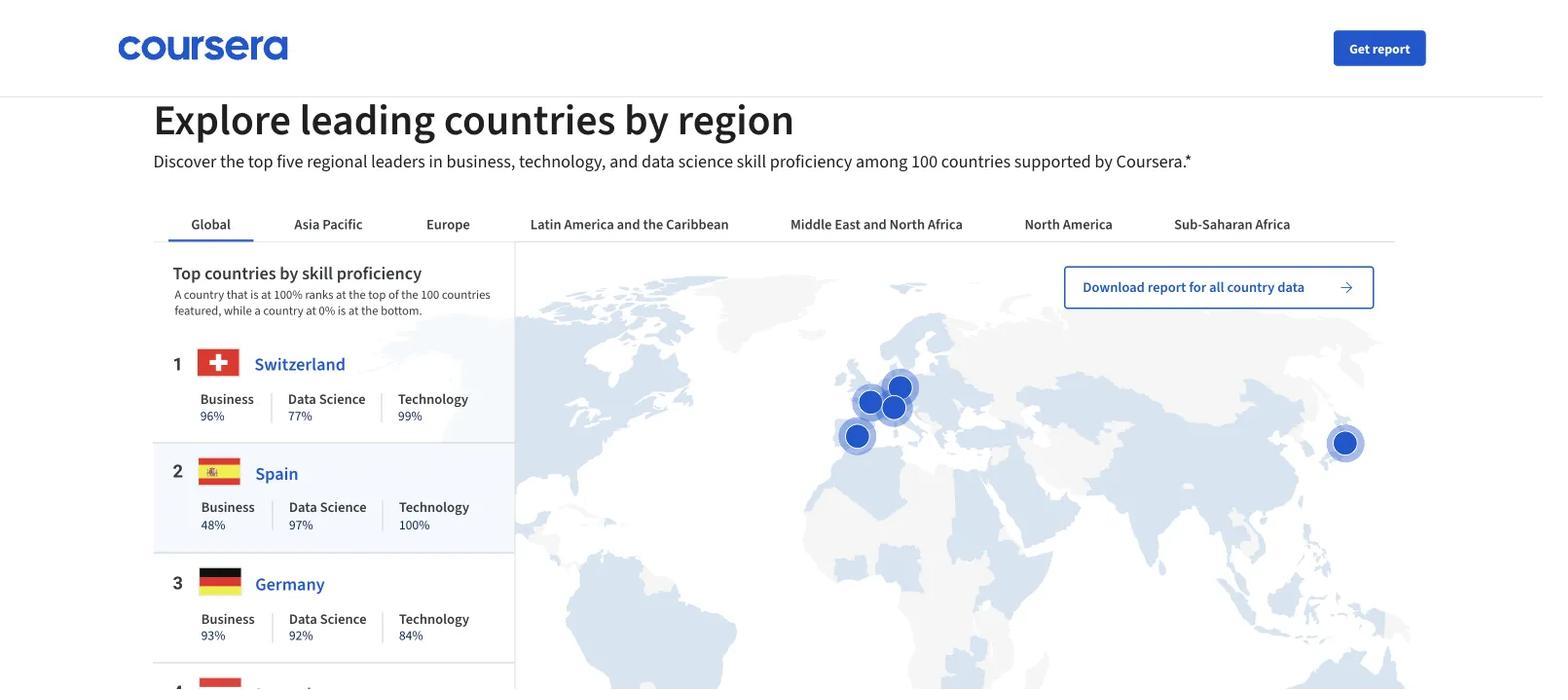 Task type: locate. For each thing, give the bounding box(es) containing it.
get report
[[1350, 39, 1411, 57]]

coursera logo image
[[117, 36, 289, 60]]



Task type: describe. For each thing, give the bounding box(es) containing it.
get report button
[[1334, 31, 1427, 66]]

report
[[1373, 39, 1411, 57]]

get
[[1350, 39, 1371, 57]]



Task type: vqa. For each thing, say whether or not it's contained in the screenshot.
'ago' associated with 17 days ago
no



